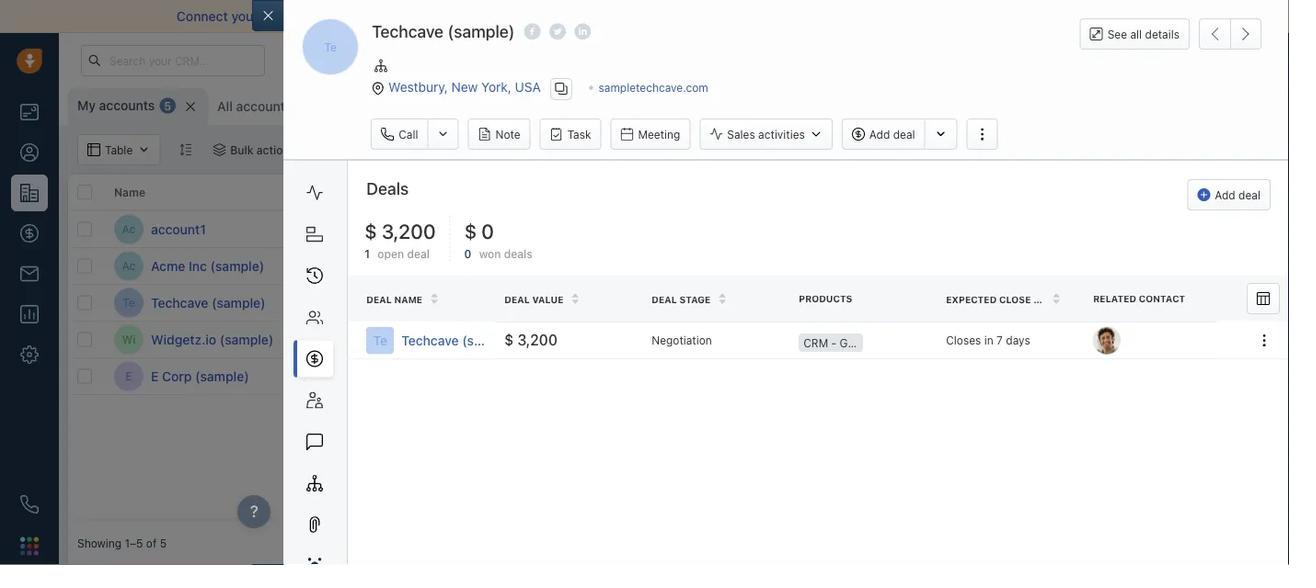 Task type: describe. For each thing, give the bounding box(es) containing it.
1 vertical spatial deal
[[1239, 189, 1261, 201]]

press space to select this row. row containing account1
[[68, 212, 344, 248]]

to up the deals
[[530, 223, 541, 236]]

accounts for my
[[99, 98, 155, 113]]

te button
[[302, 18, 359, 75]]

0 vertical spatial click
[[501, 223, 527, 236]]

scratch.
[[1095, 9, 1145, 24]]

stage
[[679, 294, 711, 305]]

techcave (sample) link inside press space to select this row. row
[[151, 294, 266, 312]]

phone element
[[11, 487, 48, 524]]

contact
[[1139, 294, 1186, 304]]

0 horizontal spatial $ 3,200
[[505, 332, 558, 349]]

in for due
[[1011, 334, 1020, 346]]

freshworks switcher image
[[20, 538, 39, 556]]

related contacts
[[353, 186, 445, 199]]

container_wx8msf4aqz5i3rn1 image inside "bulk actions" button
[[213, 144, 226, 156]]

corp
[[162, 369, 192, 384]]

email
[[620, 9, 653, 24]]

5,600
[[642, 331, 683, 348]]

1 filter applied button
[[307, 134, 427, 166]]

expected close date
[[946, 294, 1059, 305]]

all
[[217, 99, 233, 114]]

sync
[[573, 9, 601, 24]]

(sample) up widgetz.io (sample)
[[212, 295, 266, 311]]

call link
[[371, 119, 427, 150]]

my territory accounts button up call link
[[310, 99, 441, 114]]

+ add task
[[906, 297, 961, 310]]

close image
[[1262, 12, 1271, 21]]

deal for deal value
[[505, 294, 530, 305]]

account1
[[151, 222, 206, 237]]

--
[[353, 223, 364, 236]]

close
[[999, 294, 1031, 305]]

connect your mailbox to improve deliverability and enable 2-way sync of email conversations.
[[177, 9, 745, 24]]

date
[[1034, 294, 1059, 305]]

2
[[1024, 334, 1030, 346]]

westbury, new york, usa
[[388, 80, 541, 95]]

enable
[[488, 9, 528, 24]]

grid containing $ 3,200
[[68, 175, 1289, 522]]

more...
[[489, 100, 526, 113]]

my for my territory accounts
[[310, 99, 329, 114]]

add inside press space to select this row. row
[[916, 297, 936, 310]]

row group containing $ 3,200
[[344, 212, 1289, 396]]

facebook circled image
[[524, 21, 541, 41]]

0 vertical spatial techcave (sample)
[[372, 21, 515, 41]]

19266520001
[[1182, 295, 1254, 308]]

press space to select this row. row containing techcave (sample)
[[68, 285, 344, 322]]

(sample) right "inc"
[[210, 259, 264, 274]]

add for $ 3,200
[[1096, 297, 1116, 310]]

j image
[[354, 325, 384, 355]]

Search your CRM... text field
[[81, 45, 265, 76]]

0 horizontal spatial 0
[[464, 248, 472, 261]]

$ inside $ 0 0 won deals
[[464, 219, 477, 243]]

applied
[[376, 144, 415, 156]]

$ down deal value
[[505, 332, 514, 349]]

days for due in 2 days
[[1033, 334, 1058, 346]]

0 horizontal spatial add deal button
[[842, 119, 924, 150]]

in for closes
[[984, 334, 994, 347]]

$ inside $ 3,200 1 open deal
[[365, 219, 377, 243]]

1 horizontal spatial add deal
[[1215, 189, 1261, 201]]

te inside press space to select this row. row
[[123, 297, 135, 310]]

value
[[532, 294, 564, 305]]

bulk actions button
[[201, 134, 307, 166]]

my for my accounts 5
[[77, 98, 96, 113]]

j image
[[354, 362, 384, 392]]

twitter circled image
[[549, 21, 566, 41]]

o
[[559, 100, 568, 113]]

connect your mailbox link
[[177, 9, 312, 24]]

task button
[[540, 119, 601, 150]]

related for related contacts
[[353, 186, 395, 199]]

so you don't have to start from scratch.
[[905, 9, 1145, 24]]

territory
[[332, 99, 382, 114]]

bulk
[[230, 144, 254, 156]]

deal value
[[505, 294, 564, 305]]

closes
[[946, 334, 981, 347]]

conversations.
[[656, 9, 745, 24]]

widgetz.io
[[491, 334, 545, 346]]

acme inc (sample)
[[151, 259, 264, 274]]

e corp (sample) link
[[151, 368, 249, 386]]

deal for deal name
[[366, 294, 392, 305]]

my accounts 5
[[77, 98, 171, 113]]

showing 1–5 of 5
[[77, 537, 167, 550]]

3 cell from the left
[[896, 212, 1034, 248]]

(sample) left the facebook circled image
[[448, 21, 515, 41]]

so
[[905, 9, 920, 24]]

deals
[[504, 248, 533, 261]]

my territory accounts
[[310, 99, 441, 114]]

0 vertical spatial techcave
[[372, 21, 444, 41]]

improve
[[328, 9, 377, 24]]

2 cell from the left
[[758, 212, 896, 248]]

see
[[1108, 28, 1127, 40]]

press space to select this row. row containing --
[[344, 212, 1289, 248]]

open
[[378, 248, 404, 261]]

⌘ o
[[546, 100, 568, 113]]

1 horizontal spatial add deal button
[[1187, 179, 1271, 211]]

deal inside $ 3,200 1 open deal
[[407, 248, 430, 261]]

details
[[1145, 28, 1180, 40]]

westbury,
[[388, 80, 448, 95]]

sales
[[727, 128, 755, 141]]

0 vertical spatial + click to add
[[491, 223, 563, 236]]

note button
[[468, 119, 531, 150]]

to right the mailbox
[[312, 9, 325, 24]]

my accounts link
[[77, 97, 155, 115]]

see all details button
[[1080, 18, 1190, 50]]

2-
[[532, 9, 545, 24]]

sampleacme.com link
[[491, 260, 582, 273]]

1 inside $ 3,200 1 open deal
[[365, 248, 370, 261]]

(sample) up e corp (sample) on the bottom of the page
[[220, 332, 274, 347]]

won
[[479, 248, 501, 261]]

3 more... button
[[453, 94, 537, 120]]

actions
[[257, 144, 295, 156]]

due
[[989, 334, 1008, 346]]

acme inc (sample) link
[[151, 257, 264, 276]]

contacts
[[397, 186, 445, 199]]

your
[[231, 9, 259, 24]]

widgetz.io link
[[491, 334, 545, 346]]

$ 0 0 won deals
[[464, 219, 533, 261]]

connect
[[177, 9, 228, 24]]

+ up won
[[491, 223, 498, 236]]

john for $ 3,200
[[790, 297, 815, 310]]

have
[[984, 9, 1012, 24]]

start
[[1031, 9, 1060, 24]]

press space to select this row. row containing e corp (sample)
[[68, 359, 344, 396]]

7
[[997, 334, 1003, 347]]

1 - from the left
[[353, 223, 359, 236]]

john smith for 3,200
[[790, 297, 848, 310]]

bulk actions
[[230, 144, 295, 156]]

see all details
[[1108, 28, 1180, 40]]

0 vertical spatial add
[[544, 223, 563, 236]]

press space to select this row. row containing $ 5,600
[[344, 322, 1289, 359]]

press space to select this row. row containing widgetz.io (sample)
[[68, 322, 344, 359]]



Task type: locate. For each thing, give the bounding box(es) containing it.
linkedin circled image
[[575, 21, 591, 41]]

deal name
[[366, 294, 423, 305]]

3 more...
[[479, 100, 526, 113]]

due in 2 days
[[989, 334, 1058, 346]]

0 left won
[[464, 248, 472, 261]]

2 vertical spatial te
[[373, 333, 387, 348]]

3,200 up the open
[[382, 219, 436, 243]]

ac left the acme
[[122, 260, 136, 273]]

ac for acme inc (sample)
[[122, 260, 136, 273]]

techcave down name
[[401, 333, 459, 348]]

+ click to add for $ 5,600
[[1044, 334, 1116, 346]]

1 vertical spatial related
[[1094, 294, 1137, 304]]

1 horizontal spatial in
[[1011, 334, 1020, 346]]

techcave (sample) down name
[[401, 333, 516, 348]]

techcave (sample) down acme inc (sample) link
[[151, 295, 266, 311]]

2 vertical spatial 3,200
[[517, 332, 558, 349]]

activities
[[758, 128, 805, 141]]

1 vertical spatial 1
[[365, 248, 370, 261]]

click for $ 3,200
[[1054, 297, 1079, 310]]

s image
[[354, 289, 384, 318]]

new
[[451, 80, 478, 95]]

sampletechcave.com down sampleacme.com link
[[491, 297, 601, 310]]

related inside dialog
[[1094, 294, 1137, 304]]

1 smith from the top
[[818, 297, 848, 310]]

5 right 1–5
[[160, 537, 167, 550]]

container_wx8msf4aqz5i3rn1 image
[[213, 144, 226, 156], [906, 334, 918, 346]]

days right 7
[[1006, 334, 1030, 347]]

accounts
[[99, 98, 155, 113], [236, 99, 292, 114], [385, 99, 441, 114]]

york,
[[481, 80, 511, 95]]

add
[[544, 223, 563, 236], [1096, 297, 1116, 310], [1096, 334, 1116, 346]]

$ 3,200 down deal value
[[505, 332, 558, 349]]

days for closes in 7 days
[[1006, 334, 1030, 347]]

te up j image
[[373, 333, 387, 348]]

0
[[481, 219, 494, 243], [464, 248, 472, 261]]

don't
[[948, 9, 980, 24]]

0 horizontal spatial add deal
[[869, 128, 915, 141]]

te down improve
[[324, 40, 337, 53]]

0 vertical spatial 3,200
[[382, 219, 436, 243]]

0 vertical spatial techcave (sample) link
[[151, 294, 266, 312]]

0 vertical spatial 0
[[481, 219, 494, 243]]

1 vertical spatial click
[[1054, 297, 1079, 310]]

1 row group from the left
[[68, 212, 344, 396]]

products
[[799, 294, 853, 304]]

of right the sync
[[605, 9, 617, 24]]

ac down name
[[122, 223, 136, 236]]

add up sampleacme.com
[[544, 223, 563, 236]]

in left 2
[[1011, 334, 1020, 346]]

note
[[496, 128, 521, 141]]

deals
[[366, 178, 409, 198]]

widgetz.io (sample) link
[[151, 331, 274, 349]]

send email image
[[1107, 53, 1120, 68]]

techcave for techcave (sample) link inside the press space to select this row. row
[[151, 295, 208, 311]]

1 horizontal spatial accounts
[[236, 99, 292, 114]]

deal left name
[[366, 294, 392, 305]]

techcave
[[372, 21, 444, 41], [151, 295, 208, 311], [401, 333, 459, 348]]

1 left the open
[[365, 248, 370, 261]]

techcave (sample) link down name
[[401, 332, 516, 350]]

2 john from the top
[[790, 334, 815, 346]]

0 vertical spatial sampletechcave.com link
[[599, 81, 708, 94]]

you
[[923, 9, 945, 24]]

0 up won
[[481, 219, 494, 243]]

1 vertical spatial add deal button
[[1187, 179, 1271, 211]]

⌘
[[546, 100, 556, 113]]

0 vertical spatial $ 3,200
[[629, 294, 683, 312]]

5 inside my accounts 5
[[164, 99, 171, 112]]

2 vertical spatial techcave (sample)
[[401, 333, 516, 348]]

2 deal from the left
[[505, 294, 530, 305]]

accounts down westbury,
[[385, 99, 441, 114]]

0 vertical spatial of
[[605, 9, 617, 24]]

deal left 'value'
[[505, 294, 530, 305]]

1 deal from the left
[[366, 294, 392, 305]]

$ right $ 3,200 1 open deal
[[464, 219, 477, 243]]

$ left 5,600
[[629, 331, 639, 348]]

1 inside button
[[340, 144, 345, 156]]

0 vertical spatial sampletechcave.com
[[599, 81, 708, 94]]

0 vertical spatial deal
[[893, 128, 915, 141]]

cell up expected
[[896, 212, 1034, 248]]

to left start
[[1016, 9, 1028, 24]]

2 horizontal spatial add
[[1215, 189, 1236, 201]]

sampletechcave.com link up meeting button
[[599, 81, 708, 94]]

+ click to add down date
[[1044, 334, 1116, 346]]

accounts right all
[[236, 99, 292, 114]]

0 vertical spatial add deal button
[[842, 119, 924, 150]]

0 vertical spatial add
[[869, 128, 890, 141]]

widgetz.io (sample)
[[151, 332, 274, 347]]

0 horizontal spatial 1
[[340, 144, 345, 156]]

2 vertical spatial deal
[[407, 248, 430, 261]]

1 vertical spatial techcave (sample) link
[[401, 332, 516, 350]]

filter
[[348, 144, 373, 156]]

1 vertical spatial add
[[1096, 297, 1116, 310]]

2 vertical spatial + click to add
[[1044, 334, 1116, 346]]

to right date
[[1082, 297, 1093, 310]]

0 horizontal spatial te
[[123, 297, 135, 310]]

press space to select this row. row
[[68, 212, 344, 248], [344, 212, 1289, 248], [68, 248, 344, 285], [344, 248, 1289, 285], [68, 285, 344, 322], [344, 285, 1289, 322], [68, 322, 344, 359], [344, 322, 1289, 359], [68, 359, 344, 396], [344, 359, 1289, 396]]

+ left task
[[906, 297, 913, 310]]

0 horizontal spatial e
[[125, 370, 132, 383]]

3
[[479, 100, 486, 113]]

0 vertical spatial smith
[[818, 297, 848, 310]]

1–5
[[125, 537, 143, 550]]

2 smith from the top
[[818, 334, 848, 346]]

sampletechcave.com up meeting button
[[599, 81, 708, 94]]

phone image
[[20, 496, 39, 514]]

techcave (sample) for techcave (sample) link inside the dialog
[[401, 333, 516, 348]]

1 vertical spatial 0
[[464, 248, 472, 261]]

container_wx8msf4aqz5i3rn1 image left bulk in the left of the page
[[213, 144, 226, 156]]

press space to select this row. row containing sampleacme.com
[[344, 248, 1289, 285]]

techcave (sample) link inside dialog
[[401, 332, 516, 350]]

+
[[491, 223, 498, 236], [1044, 297, 1051, 310], [906, 297, 913, 310], [1044, 334, 1051, 346]]

1 ac from the top
[[122, 223, 136, 236]]

click up the deals
[[501, 223, 527, 236]]

5 down search your crm... text field
[[164, 99, 171, 112]]

name
[[114, 186, 145, 199]]

all accounts button
[[208, 88, 301, 125], [217, 99, 292, 114]]

days inside press space to select this row. row
[[1033, 334, 1058, 346]]

container_wx8msf4aqz5i3rn1 image
[[319, 144, 332, 156]]

negotiation
[[652, 334, 712, 347]]

1 horizontal spatial techcave (sample) link
[[401, 332, 516, 350]]

0 horizontal spatial container_wx8msf4aqz5i3rn1 image
[[213, 144, 226, 156]]

techcave (sample)
[[372, 21, 515, 41], [151, 295, 266, 311], [401, 333, 516, 348]]

1 vertical spatial sampletechcave.com link
[[491, 297, 601, 310]]

what's new image
[[1156, 55, 1169, 68]]

0 horizontal spatial deal
[[366, 294, 392, 305]]

of right 1–5
[[146, 537, 157, 550]]

0 vertical spatial john smith
[[790, 297, 848, 310]]

cell
[[620, 212, 758, 248], [758, 212, 896, 248], [896, 212, 1034, 248], [1034, 212, 1172, 248]]

+ click to add right close in the right bottom of the page
[[1044, 297, 1116, 310]]

0 vertical spatial related
[[353, 186, 395, 199]]

$ 3,200 up $ 5,600
[[629, 294, 683, 312]]

phone
[[1182, 186, 1216, 199]]

1 horizontal spatial $ 3,200
[[629, 294, 683, 312]]

techcave (sample) for techcave (sample) link inside the press space to select this row. row
[[151, 295, 266, 311]]

deal left stage
[[652, 294, 677, 305]]

$ 3,200 1 open deal
[[365, 219, 436, 261]]

name
[[394, 294, 423, 305]]

add down related contact
[[1096, 334, 1116, 346]]

$ 3,200
[[629, 294, 683, 312], [505, 332, 558, 349]]

grid
[[68, 175, 1289, 522]]

1 vertical spatial sampletechcave.com
[[491, 297, 601, 310]]

task
[[567, 128, 591, 141]]

sampletechcave.com inside dialog
[[599, 81, 708, 94]]

2 horizontal spatial 3,200
[[642, 294, 683, 312]]

in left 7
[[984, 334, 994, 347]]

1 john smith from the top
[[790, 297, 848, 310]]

related left contact
[[1094, 294, 1137, 304]]

related up --
[[353, 186, 395, 199]]

1 horizontal spatial add
[[916, 297, 936, 310]]

days inside dialog
[[1006, 334, 1030, 347]]

cell up stage
[[620, 212, 758, 248]]

3,200 inside press space to select this row. row
[[642, 294, 683, 312]]

widgetz.io
[[151, 332, 216, 347]]

way
[[545, 9, 569, 24]]

deal
[[366, 294, 392, 305], [505, 294, 530, 305], [652, 294, 677, 305]]

techcave (sample) link up widgetz.io (sample)
[[151, 294, 266, 312]]

sampletechcave.com
[[599, 81, 708, 94], [491, 297, 601, 310]]

0 horizontal spatial 3,200
[[382, 219, 436, 243]]

my territory accounts button up 1 filter applied
[[301, 88, 448, 125]]

row group containing account1
[[68, 212, 344, 396]]

1 horizontal spatial of
[[605, 9, 617, 24]]

1 vertical spatial container_wx8msf4aqz5i3rn1 image
[[906, 334, 918, 346]]

1 vertical spatial add
[[1215, 189, 1236, 201]]

4 cell from the left
[[1034, 212, 1172, 248]]

$ right --
[[365, 219, 377, 243]]

2 row group from the left
[[344, 212, 1289, 396]]

inc
[[189, 259, 207, 274]]

+ click to add for $ 3,200
[[1044, 297, 1116, 310]]

1 cell from the left
[[620, 212, 758, 248]]

te up wi
[[123, 297, 135, 310]]

sampletechcave.com inside press space to select this row. row
[[491, 297, 601, 310]]

2 john smith from the top
[[790, 334, 848, 346]]

click right 2
[[1054, 334, 1079, 346]]

accounts down search your crm... text field
[[99, 98, 155, 113]]

3,200
[[382, 219, 436, 243], [642, 294, 683, 312], [517, 332, 558, 349]]

cell up related contact
[[1034, 212, 1172, 248]]

ac for account1
[[122, 223, 136, 236]]

1 john from the top
[[790, 297, 815, 310]]

2 vertical spatial techcave
[[401, 333, 459, 348]]

1 horizontal spatial container_wx8msf4aqz5i3rn1 image
[[906, 334, 918, 346]]

0 horizontal spatial related
[[353, 186, 395, 199]]

1 horizontal spatial related
[[1094, 294, 1137, 304]]

closes in 7 days
[[946, 334, 1030, 347]]

accounts for all
[[236, 99, 292, 114]]

1 horizontal spatial 3,200
[[517, 332, 558, 349]]

cell up the products
[[758, 212, 896, 248]]

meeting button
[[611, 119, 690, 150]]

in inside press space to select this row. row
[[1011, 334, 1020, 346]]

+ right 2
[[1044, 334, 1051, 346]]

2 horizontal spatial deal
[[1239, 189, 1261, 201]]

all accounts
[[217, 99, 292, 114]]

name row
[[68, 175, 344, 212]]

in inside dialog
[[984, 334, 994, 347]]

+ click to add up the deals
[[491, 223, 563, 236]]

1 filter applied
[[340, 144, 415, 156]]

1 right container_wx8msf4aqz5i3rn1 image
[[340, 144, 345, 156]]

smith for $ 5,600
[[818, 334, 848, 346]]

e for e
[[125, 370, 132, 383]]

press space to select this row. row containing acme inc (sample)
[[68, 248, 344, 285]]

days right 2
[[1033, 334, 1058, 346]]

1 vertical spatial 5
[[160, 537, 167, 550]]

techcave inside press space to select this row. row
[[151, 295, 208, 311]]

2 vertical spatial add
[[916, 297, 936, 310]]

click for $ 5,600
[[1054, 334, 1079, 346]]

john smith
[[790, 297, 848, 310], [790, 334, 848, 346]]

expected
[[946, 294, 997, 305]]

(sample) down 'widgetz.io (sample)' link
[[195, 369, 249, 384]]

$
[[365, 219, 377, 243], [464, 219, 477, 243], [629, 294, 639, 312], [629, 331, 639, 348], [505, 332, 514, 349]]

0 horizontal spatial my
[[77, 98, 96, 113]]

related for related contact
[[1094, 294, 1137, 304]]

john for $ 5,600
[[790, 334, 815, 346]]

1 vertical spatial + click to add
[[1044, 297, 1116, 310]]

add left contact
[[1096, 297, 1116, 310]]

1 vertical spatial add deal
[[1215, 189, 1261, 201]]

1 horizontal spatial te
[[324, 40, 337, 53]]

1 vertical spatial techcave
[[151, 295, 208, 311]]

+ right close in the right bottom of the page
[[1044, 297, 1051, 310]]

0 vertical spatial te
[[324, 40, 337, 53]]

(sample) down deal value
[[462, 333, 516, 348]]

2 horizontal spatial te
[[373, 333, 387, 348]]

1 vertical spatial $ 3,200
[[505, 332, 558, 349]]

dialog containing $ 3,200
[[252, 0, 1289, 566]]

19266520001 link
[[1182, 293, 1254, 313]]

e down wi
[[125, 370, 132, 383]]

2 horizontal spatial deal
[[652, 294, 677, 305]]

row group
[[68, 212, 344, 396], [344, 212, 1289, 396]]

techcave (sample) up westbury, new york, usa link
[[372, 21, 515, 41]]

5
[[164, 99, 171, 112], [160, 537, 167, 550]]

deal
[[893, 128, 915, 141], [1239, 189, 1261, 201], [407, 248, 430, 261]]

1 vertical spatial techcave (sample)
[[151, 295, 266, 311]]

1 horizontal spatial deal
[[893, 128, 915, 141]]

deal for deal stage
[[652, 294, 677, 305]]

1 horizontal spatial my
[[310, 99, 329, 114]]

call button
[[371, 119, 427, 150]]

1 horizontal spatial deal
[[505, 294, 530, 305]]

$ up $ 5,600
[[629, 294, 639, 312]]

0 vertical spatial container_wx8msf4aqz5i3rn1 image
[[213, 144, 226, 156]]

all
[[1131, 28, 1142, 40]]

2 - from the left
[[359, 223, 364, 236]]

smith
[[818, 297, 848, 310], [818, 334, 848, 346]]

press space to select this row. row containing $ 3,200
[[344, 285, 1289, 322]]

dialog
[[252, 0, 1289, 566]]

1 horizontal spatial 1
[[365, 248, 370, 261]]

days
[[1033, 334, 1058, 346], [1006, 334, 1030, 347]]

acme
[[151, 259, 185, 274]]

2 vertical spatial add
[[1096, 334, 1116, 346]]

0 horizontal spatial in
[[984, 334, 994, 347]]

l image
[[354, 252, 384, 281]]

add for $ 5,600
[[1096, 334, 1116, 346]]

from
[[1063, 9, 1092, 24]]

1 horizontal spatial days
[[1033, 334, 1058, 346]]

1 vertical spatial ac
[[122, 260, 136, 273]]

sampletechcave.com link down sampleacme.com link
[[491, 297, 601, 310]]

account1 link
[[151, 220, 206, 239]]

0 vertical spatial 1
[[340, 144, 345, 156]]

to right 2
[[1082, 334, 1093, 346]]

1 horizontal spatial 0
[[481, 219, 494, 243]]

0 vertical spatial john
[[790, 297, 815, 310]]

1 vertical spatial 3,200
[[642, 294, 683, 312]]

0 horizontal spatial accounts
[[99, 98, 155, 113]]

deal stage
[[652, 294, 711, 305]]

e for e corp (sample)
[[151, 369, 159, 384]]

showing
[[77, 537, 122, 550]]

3,200 down deal value
[[517, 332, 558, 349]]

e left corp
[[151, 369, 159, 384]]

0 vertical spatial add deal
[[869, 128, 915, 141]]

3,200 up 5,600
[[642, 294, 683, 312]]

2 horizontal spatial accounts
[[385, 99, 441, 114]]

techcave up westbury,
[[372, 21, 444, 41]]

john smith for 5,600
[[790, 334, 848, 346]]

task
[[939, 297, 961, 310]]

mailbox
[[262, 9, 309, 24]]

2 vertical spatial click
[[1054, 334, 1079, 346]]

te inside button
[[324, 40, 337, 53]]

0 vertical spatial 5
[[164, 99, 171, 112]]

0 horizontal spatial of
[[146, 537, 157, 550]]

sales activities button
[[700, 119, 842, 150], [700, 119, 833, 150]]

3 deal from the left
[[652, 294, 677, 305]]

wi
[[122, 334, 136, 346]]

1 vertical spatial john smith
[[790, 334, 848, 346]]

0 vertical spatial ac
[[122, 223, 136, 236]]

sales activities
[[727, 128, 805, 141]]

3,200 inside $ 3,200 1 open deal
[[382, 219, 436, 243]]

1 vertical spatial of
[[146, 537, 157, 550]]

usa
[[515, 80, 541, 95]]

click right close in the right bottom of the page
[[1054, 297, 1079, 310]]

related contact
[[1094, 294, 1186, 304]]

2 ac from the top
[[122, 260, 136, 273]]

techcave for techcave (sample) link inside the dialog
[[401, 333, 459, 348]]

techcave up widgetz.io
[[151, 295, 208, 311]]

0 horizontal spatial deal
[[407, 248, 430, 261]]

1 horizontal spatial e
[[151, 369, 159, 384]]

1 vertical spatial john
[[790, 334, 815, 346]]

1 vertical spatial te
[[123, 297, 135, 310]]

techcave (sample) inside press space to select this row. row
[[151, 295, 266, 311]]

smith for $ 3,200
[[818, 297, 848, 310]]

container_wx8msf4aqz5i3rn1 image down + add task
[[906, 334, 918, 346]]

0 horizontal spatial add
[[869, 128, 890, 141]]

0 horizontal spatial techcave (sample) link
[[151, 294, 266, 312]]



Task type: vqa. For each thing, say whether or not it's contained in the screenshot.
"security" list item
no



